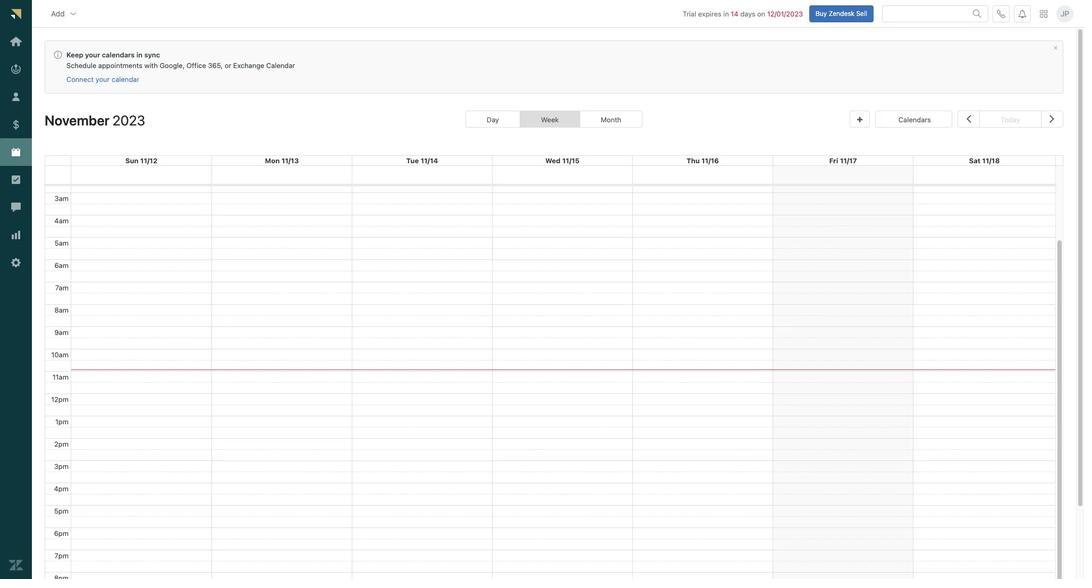 Task type: locate. For each thing, give the bounding box(es) containing it.
0 vertical spatial your
[[85, 51, 100, 59]]

google,
[[160, 61, 185, 70]]

1 vertical spatial your
[[96, 75, 110, 84]]

in left sync
[[137, 51, 143, 59]]

11/17
[[841, 156, 857, 165]]

wed
[[546, 156, 561, 165]]

your up schedule in the left top of the page
[[85, 51, 100, 59]]

mon
[[265, 156, 280, 165]]

mon 11/13
[[265, 156, 299, 165]]

11/15
[[563, 156, 580, 165]]

day
[[487, 115, 499, 124]]

10am
[[51, 350, 69, 359]]

1 vertical spatial in
[[137, 51, 143, 59]]

0 horizontal spatial in
[[137, 51, 143, 59]]

4pm
[[54, 484, 69, 493]]

4am
[[54, 216, 69, 225]]

calls image
[[998, 9, 1006, 18]]

fri 11/17
[[830, 156, 857, 165]]

your
[[85, 51, 100, 59], [96, 75, 110, 84]]

5am
[[55, 239, 69, 247]]

info image
[[54, 51, 62, 59]]

buy zendesk sell button
[[810, 5, 874, 22]]

search image
[[974, 9, 982, 18]]

appointments
[[98, 61, 142, 70]]

thu
[[687, 156, 700, 165]]

trial
[[683, 9, 697, 18]]

with
[[144, 61, 158, 70]]

6pm
[[54, 529, 69, 537]]

2pm
[[54, 440, 69, 448]]

your down appointments
[[96, 75, 110, 84]]

chevron down image
[[69, 9, 78, 18]]

or
[[225, 61, 231, 70]]

11/16
[[702, 156, 719, 165]]

your inside 'link'
[[96, 75, 110, 84]]

cancel image
[[1053, 45, 1059, 51]]

trial expires in 14 days on 12/01/2023
[[683, 9, 803, 18]]

in left 14
[[724, 9, 729, 18]]

5pm
[[54, 507, 69, 515]]

your inside keep your calendars in sync schedule appointments with google, office 365, or exchange calendar
[[85, 51, 100, 59]]

7pm
[[55, 551, 69, 560]]

zendesk
[[829, 9, 855, 17]]

november 2023
[[45, 112, 145, 128]]

6am
[[54, 261, 69, 269]]

365,
[[208, 61, 223, 70]]

buy
[[816, 9, 827, 17]]

0 vertical spatial in
[[724, 9, 729, 18]]

on
[[758, 9, 766, 18]]

sun
[[125, 156, 139, 165]]

zendesk image
[[9, 558, 23, 572]]

zendesk products image
[[1041, 10, 1048, 17]]

connect
[[66, 75, 94, 84]]

fri
[[830, 156, 839, 165]]

calendars
[[102, 51, 135, 59]]

plus image
[[858, 116, 863, 123]]

2023
[[113, 112, 145, 128]]

sun 11/12
[[125, 156, 158, 165]]

9am
[[54, 328, 69, 336]]

jp
[[1061, 9, 1070, 18]]

in
[[724, 9, 729, 18], [137, 51, 143, 59]]

1pm
[[55, 417, 69, 426]]

office
[[187, 61, 206, 70]]

11/14
[[421, 156, 438, 165]]

your for connect
[[96, 75, 110, 84]]

add
[[51, 9, 65, 18]]



Task type: describe. For each thing, give the bounding box(es) containing it.
keep your calendars in sync schedule appointments with google, office 365, or exchange calendar
[[66, 51, 295, 70]]

bell image
[[1019, 9, 1027, 18]]

connect your calendar
[[66, 75, 139, 84]]

1 horizontal spatial in
[[724, 9, 729, 18]]

days
[[741, 9, 756, 18]]

sync
[[144, 51, 160, 59]]

sat 11/18
[[970, 156, 1000, 165]]

thu 11/16
[[687, 156, 719, 165]]

expires
[[699, 9, 722, 18]]

tue
[[407, 156, 419, 165]]

3pm
[[54, 462, 69, 470]]

in inside keep your calendars in sync schedule appointments with google, office 365, or exchange calendar
[[137, 51, 143, 59]]

buy zendesk sell
[[816, 9, 868, 17]]

7am
[[55, 283, 69, 292]]

angle right image
[[1050, 111, 1055, 125]]

3am
[[55, 194, 69, 202]]

november
[[45, 112, 110, 128]]

schedule
[[66, 61, 96, 70]]

calendars
[[899, 115, 932, 124]]

exchange
[[233, 61, 264, 70]]

angle left image
[[967, 111, 972, 125]]

your for keep
[[85, 51, 100, 59]]

add button
[[43, 3, 86, 24]]

month
[[601, 115, 622, 124]]

12/01/2023
[[768, 9, 803, 18]]

11am
[[53, 373, 69, 381]]

11/18
[[983, 156, 1000, 165]]

keep
[[66, 51, 83, 59]]

jp button
[[1057, 5, 1074, 22]]

wed 11/15
[[546, 156, 580, 165]]

11/12
[[140, 156, 158, 165]]

today
[[1001, 115, 1021, 124]]

11/13
[[282, 156, 299, 165]]

sat
[[970, 156, 981, 165]]

12pm
[[51, 395, 69, 403]]

calendar
[[112, 75, 139, 84]]

week
[[541, 115, 559, 124]]

connect your calendar link
[[66, 75, 139, 84]]

14
[[731, 9, 739, 18]]

calendar
[[266, 61, 295, 70]]

sell
[[857, 9, 868, 17]]

8am
[[54, 306, 69, 314]]

tue 11/14
[[407, 156, 438, 165]]



Task type: vqa. For each thing, say whether or not it's contained in the screenshot.
topmost YOUR
yes



